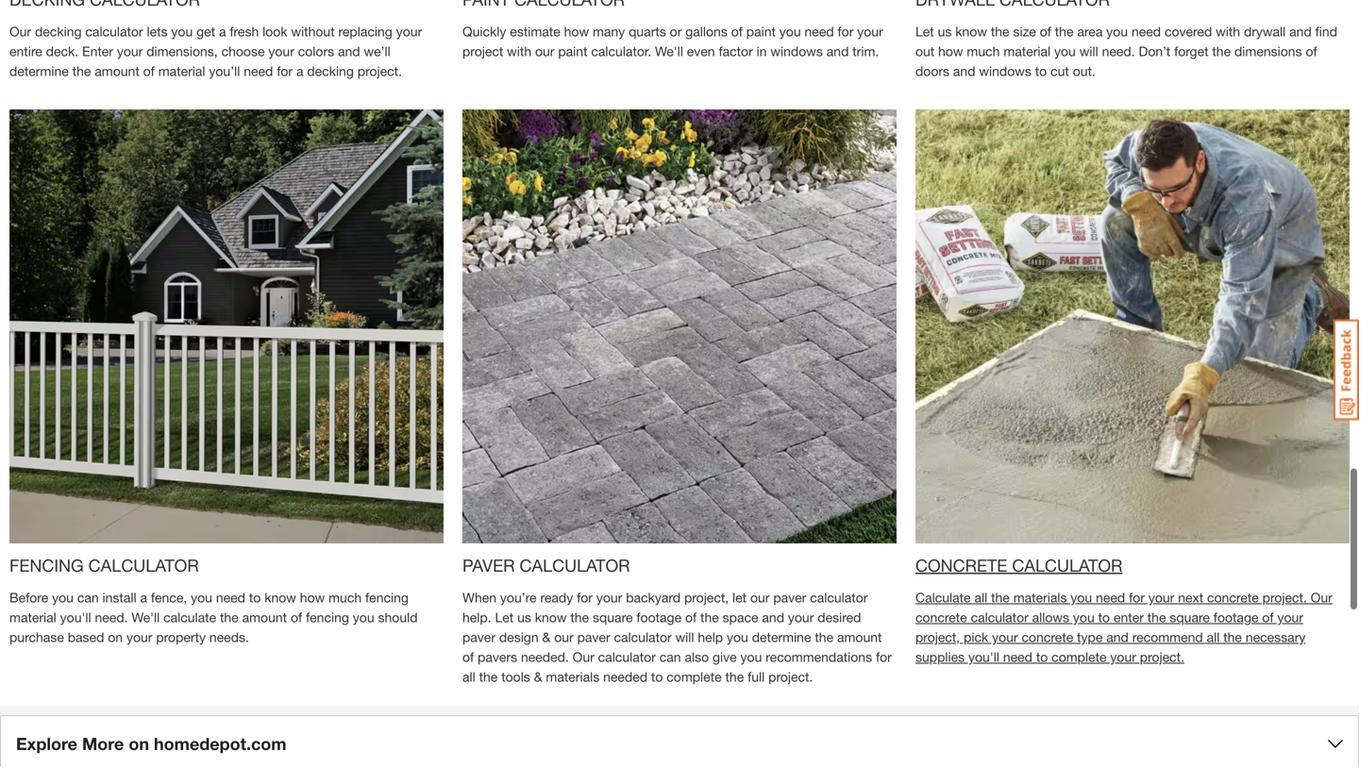 Task type: vqa. For each thing, say whether or not it's contained in the screenshot.
still
no



Task type: locate. For each thing, give the bounding box(es) containing it.
will
[[1080, 43, 1098, 59], [675, 630, 694, 645]]

the down ready
[[570, 610, 589, 625]]

you'll inside before you can install a fence, you need to know how much fencing material you'll need. we'll calculate the amount of fencing you should purchase based on your property needs.
[[60, 610, 91, 625]]

fencing
[[365, 590, 409, 605], [306, 610, 349, 625]]

0 vertical spatial decking
[[35, 24, 82, 39]]

a right install
[[140, 590, 147, 605]]

need. down install
[[95, 610, 128, 625]]

0 horizontal spatial decking
[[35, 24, 82, 39]]

let
[[732, 590, 747, 605]]

before you can install a fence, you need to know how much fencing material you'll need. we'll calculate the amount of fencing you should purchase based on your property needs.
[[9, 590, 418, 645]]

on right the based
[[108, 630, 123, 645]]

can left also
[[660, 649, 681, 665]]

need. down area at top
[[1102, 43, 1135, 59]]

0 vertical spatial amount
[[95, 63, 139, 79]]

concrete down allows
[[1022, 630, 1073, 645]]

the down the pavers
[[479, 669, 498, 685]]

1 calculator from the left
[[88, 555, 199, 576]]

amount up needs.
[[242, 610, 287, 625]]

drywall
[[1244, 24, 1286, 39]]

calculator for paver calculator
[[520, 555, 630, 576]]

2 horizontal spatial how
[[938, 43, 963, 59]]

covered
[[1165, 24, 1212, 39]]

colors
[[298, 43, 334, 59]]

1 horizontal spatial all
[[975, 590, 987, 605]]

square
[[593, 610, 633, 625], [1170, 610, 1210, 625]]

material down "size"
[[1004, 43, 1051, 59]]

1 horizontal spatial with
[[1216, 24, 1240, 39]]

project. right the full
[[768, 669, 813, 685]]

we'll down or
[[655, 43, 683, 59]]

square down backyard
[[593, 610, 633, 625]]

0 vertical spatial determine
[[9, 63, 69, 79]]

to right needed
[[651, 669, 663, 685]]

project. up necessary
[[1263, 590, 1307, 605]]

let inside let us know the size of the area you need covered with drywall and find out how much material you will need. don't forget the dimensions of doors and windows to cut out.
[[916, 24, 934, 39]]

0 horizontal spatial determine
[[9, 63, 69, 79]]

to inside when you're ready for your backyard project, let our paver calculator help. let us know the square footage of the space and your desired paver design & our paver calculator will help you determine the amount of pavers needed. our calculator can also give you recommendations for all the tools & materials needed to complete the full project.
[[651, 669, 663, 685]]

materials inside when you're ready for your backyard project, let our paver calculator help. let us know the square footage of the space and your desired paver design & our paver calculator will help you determine the amount of pavers needed. our calculator can also give you recommendations for all the tools & materials needed to complete the full project.
[[546, 669, 600, 685]]

paver right let
[[773, 590, 806, 605]]

a inside before you can install a fence, you need to know how much fencing material you'll need. we'll calculate the amount of fencing you should purchase based on your property needs.
[[140, 590, 147, 605]]

the left "size"
[[991, 24, 1010, 39]]

complete inside when you're ready for your backyard project, let our paver calculator help. let us know the square footage of the space and your desired paver design & our paver calculator will help you determine the amount of pavers needed. our calculator can also give you recommendations for all the tools & materials needed to complete the full project.
[[667, 669, 722, 685]]

1 vertical spatial determine
[[752, 630, 811, 645]]

3 calculator from the left
[[1012, 555, 1123, 576]]

we'll
[[655, 43, 683, 59], [132, 610, 160, 625]]

your up "trim."
[[857, 24, 883, 39]]

0 vertical spatial our
[[9, 24, 31, 39]]

will up also
[[675, 630, 694, 645]]

2 square from the left
[[1170, 610, 1210, 625]]

amount inside when you're ready for your backyard project, let our paver calculator help. let us know the square footage of the space and your desired paver design & our paver calculator will help you determine the amount of pavers needed. our calculator can also give you recommendations for all the tools & materials needed to complete the full project.
[[837, 630, 882, 645]]

know inside when you're ready for your backyard project, let our paver calculator help. let us know the square footage of the space and your desired paver design & our paver calculator will help you determine the amount of pavers needed. our calculator can also give you recommendations for all the tools & materials needed to complete the full project.
[[535, 610, 567, 625]]

0 horizontal spatial know
[[264, 590, 296, 605]]

you inside our decking calculator lets you get a fresh look without replacing your entire deck. enter your dimensions, choose your colors and we'll determine the amount of material you'll need for a decking project.
[[171, 24, 193, 39]]

decking up deck.
[[35, 24, 82, 39]]

fencing left should
[[306, 610, 349, 625]]

calculate all the materials you need for your next concrete project. our concrete calculator allows you to enter the square footage of your project, pick your concrete type and recommend all the necessary supplies you'll need to complete your project.
[[916, 590, 1333, 665]]

1 vertical spatial you'll
[[968, 649, 1000, 665]]

&
[[542, 630, 551, 645], [534, 669, 542, 685]]

materials
[[1013, 590, 1067, 605], [546, 669, 600, 685]]

1 horizontal spatial windows
[[979, 63, 1032, 79]]

on inside before you can install a fence, you need to know how much fencing material you'll need. we'll calculate the amount of fencing you should purchase based on your property needs.
[[108, 630, 123, 645]]

0 horizontal spatial us
[[517, 610, 531, 625]]

how
[[564, 24, 589, 39], [938, 43, 963, 59], [300, 590, 325, 605]]

paint down estimate
[[558, 43, 588, 59]]

for down look on the left top of the page
[[277, 63, 293, 79]]

when
[[462, 590, 497, 605]]

0 horizontal spatial calculator
[[88, 555, 199, 576]]

supplies
[[916, 649, 965, 665]]

materials up allows
[[1013, 590, 1067, 605]]

calculator up install
[[88, 555, 199, 576]]

0 horizontal spatial concrete
[[916, 610, 967, 625]]

footage up necessary
[[1214, 610, 1259, 625]]

space
[[723, 610, 758, 625]]

enter
[[1114, 610, 1144, 625]]

next
[[1178, 590, 1204, 605]]

1 vertical spatial we'll
[[132, 610, 160, 625]]

our right let
[[750, 590, 770, 605]]

for inside quickly estimate how many quarts or gallons of paint you need for your project with our paint calculator. we'll even factor in windows and trim.
[[838, 24, 854, 39]]

even
[[687, 43, 715, 59]]

0 vertical spatial need.
[[1102, 43, 1135, 59]]

determine down "entire" at the left
[[9, 63, 69, 79]]

1 horizontal spatial paint
[[746, 24, 776, 39]]

0 horizontal spatial footage
[[637, 610, 682, 625]]

of
[[731, 24, 743, 39], [1040, 24, 1051, 39], [1306, 43, 1317, 59], [143, 63, 155, 79], [291, 610, 302, 625], [685, 610, 697, 625], [1262, 610, 1274, 625], [462, 649, 474, 665]]

of inside before you can install a fence, you need to know how much fencing material you'll need. we'll calculate the amount of fencing you should purchase based on your property needs.
[[291, 610, 302, 625]]

needed
[[603, 669, 648, 685]]

0 horizontal spatial complete
[[667, 669, 722, 685]]

and inside our decking calculator lets you get a fresh look without replacing your entire deck. enter your dimensions, choose your colors and we'll determine the amount of material you'll need for a decking project.
[[338, 43, 360, 59]]

the up needs.
[[220, 610, 239, 625]]

1 horizontal spatial fencing
[[365, 590, 409, 605]]

square down next
[[1170, 610, 1210, 625]]

2 horizontal spatial our
[[1311, 590, 1333, 605]]

windows down "size"
[[979, 63, 1032, 79]]

amount down enter
[[95, 63, 139, 79]]

the down enter
[[72, 63, 91, 79]]

for up "trim."
[[838, 24, 854, 39]]

you inside quickly estimate how many quarts or gallons of paint you need for your project with our paint calculator. we'll even factor in windows and trim.
[[779, 24, 801, 39]]

we'll down fence, at the bottom of the page
[[132, 610, 160, 625]]

1 horizontal spatial materials
[[1013, 590, 1067, 605]]

determine
[[9, 63, 69, 79], [752, 630, 811, 645]]

recommendations
[[766, 649, 872, 665]]

calculator up allows
[[1012, 555, 1123, 576]]

to up needs.
[[249, 590, 261, 605]]

need inside our decking calculator lets you get a fresh look without replacing your entire deck. enter your dimensions, choose your colors and we'll determine the amount of material you'll need for a decking project.
[[244, 63, 273, 79]]

paint up in
[[746, 24, 776, 39]]

0 vertical spatial project,
[[684, 590, 729, 605]]

2 vertical spatial material
[[9, 610, 56, 625]]

the right forget
[[1212, 43, 1231, 59]]

0 horizontal spatial we'll
[[132, 610, 160, 625]]

materials down needed.
[[546, 669, 600, 685]]

1 footage from the left
[[637, 610, 682, 625]]

fencing calculator image
[[9, 109, 444, 544]]

your left property
[[126, 630, 152, 645]]

1 vertical spatial with
[[507, 43, 532, 59]]

2 vertical spatial concrete
[[1022, 630, 1073, 645]]

2 calculator from the left
[[520, 555, 630, 576]]

0 horizontal spatial can
[[77, 590, 99, 605]]

0 horizontal spatial need.
[[95, 610, 128, 625]]

0 horizontal spatial our
[[9, 24, 31, 39]]

project, left let
[[684, 590, 729, 605]]

fencing
[[9, 555, 84, 576]]

you're
[[500, 590, 537, 605]]

1 vertical spatial paint
[[558, 43, 588, 59]]

0 vertical spatial complete
[[1052, 649, 1107, 665]]

0 vertical spatial can
[[77, 590, 99, 605]]

all down concrete
[[975, 590, 987, 605]]

0 horizontal spatial project,
[[684, 590, 729, 605]]

us inside let us know the size of the area you need covered with drywall and find out how much material you will need. don't forget the dimensions of doors and windows to cut out.
[[938, 24, 952, 39]]

a down the colors
[[296, 63, 303, 79]]

1 square from the left
[[593, 610, 633, 625]]

concrete calculator image
[[916, 109, 1350, 544]]

1 vertical spatial us
[[517, 610, 531, 625]]

and down replacing
[[338, 43, 360, 59]]

2 horizontal spatial material
[[1004, 43, 1051, 59]]

can inside when you're ready for your backyard project, let our paver calculator help. let us know the square footage of the space and your desired paver design & our paver calculator will help you determine the amount of pavers needed. our calculator can also give you recommendations for all the tools & materials needed to complete the full project.
[[660, 649, 681, 665]]

paver down help.
[[462, 630, 496, 645]]

we'll
[[364, 43, 391, 59]]

1 vertical spatial project,
[[916, 630, 960, 645]]

replacing
[[338, 24, 392, 39]]

0 vertical spatial much
[[967, 43, 1000, 59]]

and right doors
[[953, 63, 976, 79]]

1 vertical spatial much
[[329, 590, 362, 605]]

you'll down pick
[[968, 649, 1000, 665]]

material down dimensions,
[[158, 63, 205, 79]]

to up the type
[[1098, 610, 1110, 625]]

0 vertical spatial material
[[1004, 43, 1051, 59]]

project, up supplies at the bottom right
[[916, 630, 960, 645]]

& down needed.
[[534, 669, 542, 685]]

know
[[955, 24, 987, 39], [264, 590, 296, 605], [535, 610, 567, 625]]

your inside before you can install a fence, you need to know how much fencing material you'll need. we'll calculate the amount of fencing you should purchase based on your property needs.
[[126, 630, 152, 645]]

windows right in
[[771, 43, 823, 59]]

for up enter
[[1129, 590, 1145, 605]]

our
[[535, 43, 555, 59], [750, 590, 770, 605], [554, 630, 574, 645]]

concrete down calculate
[[916, 610, 967, 625]]

to left cut
[[1035, 63, 1047, 79]]

1 horizontal spatial calculator
[[520, 555, 630, 576]]

0 horizontal spatial with
[[507, 43, 532, 59]]

1 vertical spatial a
[[296, 63, 303, 79]]

and down enter
[[1106, 630, 1129, 645]]

full
[[748, 669, 765, 685]]

a right get
[[219, 24, 226, 39]]

and
[[1289, 24, 1312, 39], [338, 43, 360, 59], [827, 43, 849, 59], [953, 63, 976, 79], [762, 610, 784, 625], [1106, 630, 1129, 645]]

with inside quickly estimate how many quarts or gallons of paint you need for your project with our paint calculator. we'll even factor in windows and trim.
[[507, 43, 532, 59]]

on right the 'more'
[[129, 734, 149, 754]]

determine inside when you're ready for your backyard project, let our paver calculator help. let us know the square footage of the space and your desired paver design & our paver calculator will help you determine the amount of pavers needed. our calculator can also give you recommendations for all the tools & materials needed to complete the full project.
[[752, 630, 811, 645]]

2 horizontal spatial know
[[955, 24, 987, 39]]

all left tools
[[462, 669, 475, 685]]

get
[[196, 24, 215, 39]]

our up needed.
[[554, 630, 574, 645]]

1 horizontal spatial material
[[158, 63, 205, 79]]

1 horizontal spatial will
[[1080, 43, 1098, 59]]

all right recommend
[[1207, 630, 1220, 645]]

fencing up should
[[365, 590, 409, 605]]

you
[[171, 24, 193, 39], [779, 24, 801, 39], [1106, 24, 1128, 39], [1054, 43, 1076, 59], [52, 590, 74, 605], [191, 590, 212, 605], [1071, 590, 1092, 605], [353, 610, 374, 625], [1073, 610, 1095, 625], [727, 630, 748, 645], [741, 649, 762, 665]]

material up 'purchase'
[[9, 610, 56, 625]]

project. down we'll
[[358, 63, 402, 79]]

2 horizontal spatial amount
[[837, 630, 882, 645]]

0 vertical spatial us
[[938, 24, 952, 39]]

concrete right next
[[1207, 590, 1259, 605]]

1 vertical spatial our
[[1311, 590, 1333, 605]]

and left find on the top right
[[1289, 24, 1312, 39]]

2 vertical spatial know
[[535, 610, 567, 625]]

fence,
[[151, 590, 187, 605]]

you'll up the based
[[60, 610, 91, 625]]

& up needed.
[[542, 630, 551, 645]]

calculator up enter
[[85, 24, 143, 39]]

let up out
[[916, 24, 934, 39]]

0 horizontal spatial materials
[[546, 669, 600, 685]]

1 horizontal spatial how
[[564, 24, 589, 39]]

decking down the colors
[[307, 63, 354, 79]]

gallons
[[685, 24, 728, 39]]

more
[[82, 734, 124, 754]]

let down you're
[[495, 610, 514, 625]]

0 vertical spatial materials
[[1013, 590, 1067, 605]]

of inside our decking calculator lets you get a fresh look without replacing your entire deck. enter your dimensions, choose your colors and we'll determine the amount of material you'll need for a decking project.
[[143, 63, 155, 79]]

needs.
[[209, 630, 249, 645]]

1 vertical spatial all
[[1207, 630, 1220, 645]]

purchase
[[9, 630, 64, 645]]

square inside calculate all the materials you need for your next concrete project. our concrete calculator allows you to enter the square footage of your project, pick your concrete type and recommend all the necessary supplies you'll need to complete your project.
[[1170, 610, 1210, 625]]

0 vertical spatial on
[[108, 630, 123, 645]]

footage inside when you're ready for your backyard project, let our paver calculator help. let us know the square footage of the space and your desired paver design & our paver calculator will help you determine the amount of pavers needed. our calculator can also give you recommendations for all the tools & materials needed to complete the full project.
[[637, 610, 682, 625]]

2 vertical spatial amount
[[837, 630, 882, 645]]

help.
[[462, 610, 491, 625]]

and right space
[[762, 610, 784, 625]]

determine up recommendations
[[752, 630, 811, 645]]

entire
[[9, 43, 42, 59]]

0 vertical spatial concrete
[[1207, 590, 1259, 605]]

how inside quickly estimate how many quarts or gallons of paint you need for your project with our paint calculator. we'll even factor in windows and trim.
[[564, 24, 589, 39]]

2 vertical spatial all
[[462, 669, 475, 685]]

0 vertical spatial windows
[[771, 43, 823, 59]]

for left supplies at the bottom right
[[876, 649, 892, 665]]

0 horizontal spatial all
[[462, 669, 475, 685]]

with down estimate
[[507, 43, 532, 59]]

1 horizontal spatial square
[[1170, 610, 1210, 625]]

let inside when you're ready for your backyard project, let our paver calculator help. let us know the square footage of the space and your desired paver design & our paver calculator will help you determine the amount of pavers needed. our calculator can also give you recommendations for all the tools & materials needed to complete the full project.
[[495, 610, 514, 625]]

material inside our decking calculator lets you get a fresh look without replacing your entire deck. enter your dimensions, choose your colors and we'll determine the amount of material you'll need for a decking project.
[[158, 63, 205, 79]]

2 horizontal spatial calculator
[[1012, 555, 1123, 576]]

0 horizontal spatial will
[[675, 630, 694, 645]]

much inside before you can install a fence, you need to know how much fencing material you'll need. we'll calculate the amount of fencing you should purchase based on your property needs.
[[329, 590, 362, 605]]

for inside calculate all the materials you need for your next concrete project. our concrete calculator allows you to enter the square footage of your project, pick your concrete type and recommend all the necessary supplies you'll need to complete your project.
[[1129, 590, 1145, 605]]

us up doors
[[938, 24, 952, 39]]

and inside calculate all the materials you need for your next concrete project. our concrete calculator allows you to enter the square footage of your project, pick your concrete type and recommend all the necessary supplies you'll need to complete your project.
[[1106, 630, 1129, 645]]

let
[[916, 24, 934, 39], [495, 610, 514, 625]]

1 horizontal spatial complete
[[1052, 649, 1107, 665]]

the up help
[[700, 610, 719, 625]]

of inside quickly estimate how many quarts or gallons of paint you need for your project with our paint calculator. we'll even factor in windows and trim.
[[731, 24, 743, 39]]

calculator up pick
[[971, 610, 1029, 625]]

for inside our decking calculator lets you get a fresh look without replacing your entire deck. enter your dimensions, choose your colors and we'll determine the amount of material you'll need for a decking project.
[[277, 63, 293, 79]]

1 horizontal spatial a
[[219, 24, 226, 39]]

paint
[[746, 24, 776, 39], [558, 43, 588, 59]]

0 vertical spatial know
[[955, 24, 987, 39]]

will inside when you're ready for your backyard project, let our paver calculator help. let us know the square footage of the space and your desired paver design & our paver calculator will help you determine the amount of pavers needed. our calculator can also give you recommendations for all the tools & materials needed to complete the full project.
[[675, 630, 694, 645]]

1 horizontal spatial we'll
[[655, 43, 683, 59]]

0 vertical spatial with
[[1216, 24, 1240, 39]]

amount
[[95, 63, 139, 79], [242, 610, 287, 625], [837, 630, 882, 645]]

to inside before you can install a fence, you need to know how much fencing material you'll need. we'll calculate the amount of fencing you should purchase based on your property needs.
[[249, 590, 261, 605]]

windows inside let us know the size of the area you need covered with drywall and find out how much material you will need. don't forget the dimensions of doors and windows to cut out.
[[979, 63, 1032, 79]]

0 vertical spatial let
[[916, 24, 934, 39]]

0 horizontal spatial on
[[108, 630, 123, 645]]

1 vertical spatial complete
[[667, 669, 722, 685]]

how inside let us know the size of the area you need covered with drywall and find out how much material you will need. don't forget the dimensions of doors and windows to cut out.
[[938, 43, 963, 59]]

1 vertical spatial know
[[264, 590, 296, 605]]

0 vertical spatial will
[[1080, 43, 1098, 59]]

calculator for fencing calculator
[[88, 555, 199, 576]]

1 horizontal spatial need.
[[1102, 43, 1135, 59]]

0 horizontal spatial let
[[495, 610, 514, 625]]

us up design
[[517, 610, 531, 625]]

can
[[77, 590, 99, 605], [660, 649, 681, 665]]

deck.
[[46, 43, 78, 59]]

before
[[9, 590, 48, 605]]

explore more on homedepot.com button
[[0, 715, 1359, 767]]

0 vertical spatial we'll
[[655, 43, 683, 59]]

property
[[156, 630, 206, 645]]

1 horizontal spatial us
[[938, 24, 952, 39]]

material
[[1004, 43, 1051, 59], [158, 63, 205, 79], [9, 610, 56, 625]]

0 horizontal spatial a
[[140, 590, 147, 605]]

calculator up needed
[[598, 649, 656, 665]]

feedback link image
[[1334, 319, 1359, 421]]

don't
[[1139, 43, 1171, 59]]

1 vertical spatial on
[[129, 734, 149, 754]]

1 horizontal spatial much
[[967, 43, 1000, 59]]

1 horizontal spatial let
[[916, 24, 934, 39]]

1 horizontal spatial can
[[660, 649, 681, 665]]

can left install
[[77, 590, 99, 605]]

the inside our decking calculator lets you get a fresh look without replacing your entire deck. enter your dimensions, choose your colors and we'll determine the amount of material you'll need for a decking project.
[[72, 63, 91, 79]]

our down estimate
[[535, 43, 555, 59]]

our decking calculator lets you get a fresh look without replacing your entire deck. enter your dimensions, choose your colors and we'll determine the amount of material you'll need for a decking project.
[[9, 24, 422, 79]]

2 footage from the left
[[1214, 610, 1259, 625]]

need.
[[1102, 43, 1135, 59], [95, 610, 128, 625]]

for
[[838, 24, 854, 39], [277, 63, 293, 79], [577, 590, 593, 605], [1129, 590, 1145, 605], [876, 649, 892, 665]]

your
[[396, 24, 422, 39], [857, 24, 883, 39], [117, 43, 143, 59], [268, 43, 294, 59], [596, 590, 622, 605], [1149, 590, 1174, 605], [788, 610, 814, 625], [1278, 610, 1303, 625], [126, 630, 152, 645], [992, 630, 1018, 645], [1110, 649, 1136, 665]]

project.
[[358, 63, 402, 79], [1263, 590, 1307, 605], [1140, 649, 1185, 665], [768, 669, 813, 685]]

2 horizontal spatial concrete
[[1207, 590, 1259, 605]]

calculator
[[88, 555, 199, 576], [520, 555, 630, 576], [1012, 555, 1123, 576]]

0 vertical spatial paint
[[746, 24, 776, 39]]

0 horizontal spatial windows
[[771, 43, 823, 59]]

complete down the type
[[1052, 649, 1107, 665]]

need inside before you can install a fence, you need to know how much fencing material you'll need. we'll calculate the amount of fencing you should purchase based on your property needs.
[[216, 590, 245, 605]]

0 vertical spatial fencing
[[365, 590, 409, 605]]

calculator up ready
[[520, 555, 630, 576]]

choose
[[221, 43, 265, 59]]

0 vertical spatial how
[[564, 24, 589, 39]]

concrete
[[916, 555, 1007, 576]]

us
[[938, 24, 952, 39], [517, 610, 531, 625]]

a
[[219, 24, 226, 39], [296, 63, 303, 79], [140, 590, 147, 605]]

1 horizontal spatial determine
[[752, 630, 811, 645]]

find
[[1315, 24, 1337, 39]]



Task type: describe. For each thing, give the bounding box(es) containing it.
look
[[263, 24, 287, 39]]

your down enter
[[1110, 649, 1136, 665]]

dimensions,
[[147, 43, 218, 59]]

the inside before you can install a fence, you need to know how much fencing material you'll need. we'll calculate the amount of fencing you should purchase based on your property needs.
[[220, 610, 239, 625]]

calculator up desired
[[810, 590, 868, 605]]

calculate
[[916, 590, 971, 605]]

you'll inside calculate all the materials you need for your next concrete project. our concrete calculator allows you to enter the square footage of your project, pick your concrete type and recommend all the necessary supplies you'll need to complete your project.
[[968, 649, 1000, 665]]

out.
[[1073, 63, 1096, 79]]

pavers
[[478, 649, 517, 665]]

concrete calculator
[[916, 555, 1123, 576]]

we'll inside before you can install a fence, you need to know how much fencing material you'll need. we'll calculate the amount of fencing you should purchase based on your property needs.
[[132, 610, 160, 625]]

also
[[685, 649, 709, 665]]

quarts
[[629, 24, 666, 39]]

your left desired
[[788, 610, 814, 625]]

1 vertical spatial our
[[750, 590, 770, 605]]

complete inside calculate all the materials you need for your next concrete project. our concrete calculator allows you to enter the square footage of your project, pick your concrete type and recommend all the necessary supplies you'll need to complete your project.
[[1052, 649, 1107, 665]]

need inside let us know the size of the area you need covered with drywall and find out how much material you will need. don't forget the dimensions of doors and windows to cut out.
[[1132, 24, 1161, 39]]

0 vertical spatial all
[[975, 590, 987, 605]]

lets
[[147, 24, 168, 39]]

the left area at top
[[1055, 24, 1074, 39]]

quickly
[[462, 24, 506, 39]]

let us know the size of the area you need covered with drywall and find out how much material you will need. don't forget the dimensions of doors and windows to cut out. link
[[916, 0, 1350, 81]]

allows
[[1032, 610, 1069, 625]]

calculator inside calculate all the materials you need for your next concrete project. our concrete calculator allows you to enter the square footage of your project, pick your concrete type and recommend all the necessary supplies you'll need to complete your project.
[[971, 610, 1029, 625]]

your down look on the left top of the page
[[268, 43, 294, 59]]

need. inside let us know the size of the area you need covered with drywall and find out how much material you will need. don't forget the dimensions of doors and windows to cut out.
[[1102, 43, 1135, 59]]

your right enter
[[117, 43, 143, 59]]

forget
[[1174, 43, 1209, 59]]

needed.
[[521, 649, 569, 665]]

the left necessary
[[1223, 630, 1242, 645]]

the up recommendations
[[815, 630, 834, 645]]

recommend
[[1132, 630, 1203, 645]]

square inside when you're ready for your backyard project, let our paver calculator help. let us know the square footage of the space and your desired paver design & our paver calculator will help you determine the amount of pavers needed. our calculator can also give you recommendations for all the tools & materials needed to complete the full project.
[[593, 610, 633, 625]]

size
[[1013, 24, 1036, 39]]

material inside let us know the size of the area you need covered with drywall and find out how much material you will need. don't forget the dimensions of doors and windows to cut out.
[[1004, 43, 1051, 59]]

project, inside when you're ready for your backyard project, let our paver calculator help. let us know the square footage of the space and your desired paver design & our paver calculator will help you determine the amount of pavers needed. our calculator can also give you recommendations for all the tools & materials needed to complete the full project.
[[684, 590, 729, 605]]

the down the concrete calculator
[[991, 590, 1010, 605]]

0 vertical spatial &
[[542, 630, 551, 645]]

out
[[916, 43, 935, 59]]

help
[[698, 630, 723, 645]]

enter
[[82, 43, 113, 59]]

will inside let us know the size of the area you need covered with drywall and find out how much material you will need. don't forget the dimensions of doors and windows to cut out.
[[1080, 43, 1098, 59]]

doors
[[916, 63, 950, 79]]

your inside quickly estimate how many quarts or gallons of paint you need for your project with our paint calculator. we'll even factor in windows and trim.
[[857, 24, 883, 39]]

1 horizontal spatial decking
[[307, 63, 354, 79]]

project, inside calculate all the materials you need for your next concrete project. our concrete calculator allows you to enter the square footage of your project, pick your concrete type and recommend all the necessary supplies you'll need to complete your project.
[[916, 630, 960, 645]]

let us know the size of the area you need covered with drywall and find out how much material you will need. don't forget the dimensions of doors and windows to cut out.
[[916, 24, 1337, 79]]

quickly estimate how many quarts or gallons of paint you need for your project with our paint calculator. we'll even factor in windows and trim. link
[[462, 0, 897, 61]]

1 vertical spatial fencing
[[306, 610, 349, 625]]

necessary
[[1246, 630, 1306, 645]]

desired
[[818, 610, 861, 625]]

should
[[378, 610, 418, 625]]

on inside dropdown button
[[129, 734, 149, 754]]

1 horizontal spatial concrete
[[1022, 630, 1073, 645]]

factor
[[719, 43, 753, 59]]

2 horizontal spatial all
[[1207, 630, 1220, 645]]

and inside quickly estimate how many quarts or gallons of paint you need for your project with our paint calculator. we'll even factor in windows and trim.
[[827, 43, 849, 59]]

based
[[68, 630, 104, 645]]

install
[[102, 590, 136, 605]]

calculator inside our decking calculator lets you get a fresh look without replacing your entire deck. enter your dimensions, choose your colors and we'll determine the amount of material you'll need for a decking project.
[[85, 24, 143, 39]]

you'll
[[209, 63, 240, 79]]

fencing calculator
[[9, 555, 199, 576]]

calculator.
[[591, 43, 651, 59]]

determine inside our decking calculator lets you get a fresh look without replacing your entire deck. enter your dimensions, choose your colors and we'll determine the amount of material you'll need for a decking project.
[[9, 63, 69, 79]]

project. inside when you're ready for your backyard project, let our paver calculator help. let us know the square footage of the space and your desired paver design & our paver calculator will help you determine the amount of pavers needed. our calculator can also give you recommendations for all the tools & materials needed to complete the full project.
[[768, 669, 813, 685]]

homedepot.com
[[154, 734, 287, 754]]

much inside let us know the size of the area you need covered with drywall and find out how much material you will need. don't forget the dimensions of doors and windows to cut out.
[[967, 43, 1000, 59]]

2 horizontal spatial paver
[[773, 590, 806, 605]]

and inside when you're ready for your backyard project, let our paver calculator help. let us know the square footage of the space and your desired paver design & our paver calculator will help you determine the amount of pavers needed. our calculator can also give you recommendations for all the tools & materials needed to complete the full project.
[[762, 610, 784, 625]]

windows inside quickly estimate how many quarts or gallons of paint you need for your project with our paint calculator. we'll even factor in windows and trim.
[[771, 43, 823, 59]]

when you're ready for your backyard project, let our paver calculator help. let us know the square footage of the space and your desired paver design & our paver calculator will help you determine the amount of pavers needed. our calculator can also give you recommendations for all the tools & materials needed to complete the full project.
[[462, 590, 892, 685]]

give
[[713, 649, 737, 665]]

of inside calculate all the materials you need for your next concrete project. our concrete calculator allows you to enter the square footage of your project, pick your concrete type and recommend all the necessary supplies you'll need to complete your project.
[[1262, 610, 1274, 625]]

1 vertical spatial concrete
[[916, 610, 967, 625]]

material inside before you can install a fence, you need to know how much fencing material you'll need. we'll calculate the amount of fencing you should purchase based on your property needs.
[[9, 610, 56, 625]]

dimensions
[[1235, 43, 1302, 59]]

our decking calculator lets you get a fresh look without replacing your entire deck. enter your dimensions, choose your colors and we'll determine the amount of material you'll need for a decking project. link
[[9, 0, 444, 81]]

calculator for concrete calculator
[[1012, 555, 1123, 576]]

fresh
[[230, 24, 259, 39]]

to inside let us know the size of the area you need covered with drywall and find out how much material you will need. don't forget the dimensions of doors and windows to cut out.
[[1035, 63, 1047, 79]]

your left next
[[1149, 590, 1174, 605]]

the up recommend
[[1148, 610, 1166, 625]]

to down allows
[[1036, 649, 1048, 665]]

paver calculator
[[462, 555, 630, 576]]

materials inside calculate all the materials you need for your next concrete project. our concrete calculator allows you to enter the square footage of your project, pick your concrete type and recommend all the necessary supplies you'll need to complete your project.
[[1013, 590, 1067, 605]]

all inside when you're ready for your backyard project, let our paver calculator help. let us know the square footage of the space and your desired paver design & our paver calculator will help you determine the amount of pavers needed. our calculator can also give you recommendations for all the tools & materials needed to complete the full project.
[[462, 669, 475, 685]]

without
[[291, 24, 335, 39]]

0 horizontal spatial paver
[[462, 630, 496, 645]]

in
[[757, 43, 767, 59]]

our inside calculate all the materials you need for your next concrete project. our concrete calculator allows you to enter the square footage of your project, pick your concrete type and recommend all the necessary supplies you'll need to complete your project.
[[1311, 590, 1333, 605]]

tools
[[501, 669, 530, 685]]

project. inside our decking calculator lets you get a fresh look without replacing your entire deck. enter your dimensions, choose your colors and we'll determine the amount of material you'll need for a decking project.
[[358, 63, 402, 79]]

project
[[462, 43, 503, 59]]

for right ready
[[577, 590, 593, 605]]

explore more on homedepot.com
[[16, 734, 287, 754]]

need inside quickly estimate how many quarts or gallons of paint you need for your project with our paint calculator. we'll even factor in windows and trim.
[[805, 24, 834, 39]]

how inside before you can install a fence, you need to know how much fencing material you'll need. we'll calculate the amount of fencing you should purchase based on your property needs.
[[300, 590, 325, 605]]

2 vertical spatial our
[[554, 630, 574, 645]]

your left backyard
[[596, 590, 622, 605]]

ready
[[540, 590, 573, 605]]

clayton graystone image
[[462, 109, 897, 544]]

know inside let us know the size of the area you need covered with drywall and find out how much material you will need. don't forget the dimensions of doors and windows to cut out.
[[955, 24, 987, 39]]

we'll inside quickly estimate how many quarts or gallons of paint you need for your project with our paint calculator. we'll even factor in windows and trim.
[[655, 43, 683, 59]]

our inside quickly estimate how many quarts or gallons of paint you need for your project with our paint calculator. we'll even factor in windows and trim.
[[535, 43, 555, 59]]

or
[[670, 24, 682, 39]]

design
[[499, 630, 539, 645]]

your right replacing
[[396, 24, 422, 39]]

our inside when you're ready for your backyard project, let our paver calculator help. let us know the square footage of the space and your desired paver design & our paver calculator will help you determine the amount of pavers needed. our calculator can also give you recommendations for all the tools & materials needed to complete the full project.
[[573, 649, 594, 665]]

calculate
[[163, 610, 216, 625]]

calculator down backyard
[[614, 630, 672, 645]]

our inside our decking calculator lets you get a fresh look without replacing your entire deck. enter your dimensions, choose your colors and we'll determine the amount of material you'll need for a decking project.
[[9, 24, 31, 39]]

can inside before you can install a fence, you need to know how much fencing material you'll need. we'll calculate the amount of fencing you should purchase based on your property needs.
[[77, 590, 99, 605]]

2 horizontal spatial a
[[296, 63, 303, 79]]

quickly estimate how many quarts or gallons of paint you need for your project with our paint calculator. we'll even factor in windows and trim.
[[462, 24, 883, 59]]

1 horizontal spatial paver
[[577, 630, 610, 645]]

cut
[[1051, 63, 1069, 79]]

backyard
[[626, 590, 681, 605]]

know inside before you can install a fence, you need to know how much fencing material you'll need. we'll calculate the amount of fencing you should purchase based on your property needs.
[[264, 590, 296, 605]]

0 vertical spatial a
[[219, 24, 226, 39]]

us inside when you're ready for your backyard project, let our paver calculator help. let us know the square footage of the space and your desired paver design & our paver calculator will help you determine the amount of pavers needed. our calculator can also give you recommendations for all the tools & materials needed to complete the full project.
[[517, 610, 531, 625]]

type
[[1077, 630, 1103, 645]]

1 vertical spatial &
[[534, 669, 542, 685]]

paver
[[462, 555, 515, 576]]

trim.
[[853, 43, 879, 59]]

many
[[593, 24, 625, 39]]

amount inside our decking calculator lets you get a fresh look without replacing your entire deck. enter your dimensions, choose your colors and we'll determine the amount of material you'll need for a decking project.
[[95, 63, 139, 79]]

need. inside before you can install a fence, you need to know how much fencing material you'll need. we'll calculate the amount of fencing you should purchase based on your property needs.
[[95, 610, 128, 625]]

amount inside before you can install a fence, you need to know how much fencing material you'll need. we'll calculate the amount of fencing you should purchase based on your property needs.
[[242, 610, 287, 625]]

estimate
[[510, 24, 560, 39]]

area
[[1077, 24, 1103, 39]]

the left the full
[[725, 669, 744, 685]]

with inside let us know the size of the area you need covered with drywall and find out how much material you will need. don't forget the dimensions of doors and windows to cut out.
[[1216, 24, 1240, 39]]

your up necessary
[[1278, 610, 1303, 625]]

explore
[[16, 734, 77, 754]]

your right pick
[[992, 630, 1018, 645]]

project. down recommend
[[1140, 649, 1185, 665]]

footage inside calculate all the materials you need for your next concrete project. our concrete calculator allows you to enter the square footage of your project, pick your concrete type and recommend all the necessary supplies you'll need to complete your project.
[[1214, 610, 1259, 625]]

pick
[[964, 630, 988, 645]]

0 horizontal spatial paint
[[558, 43, 588, 59]]



